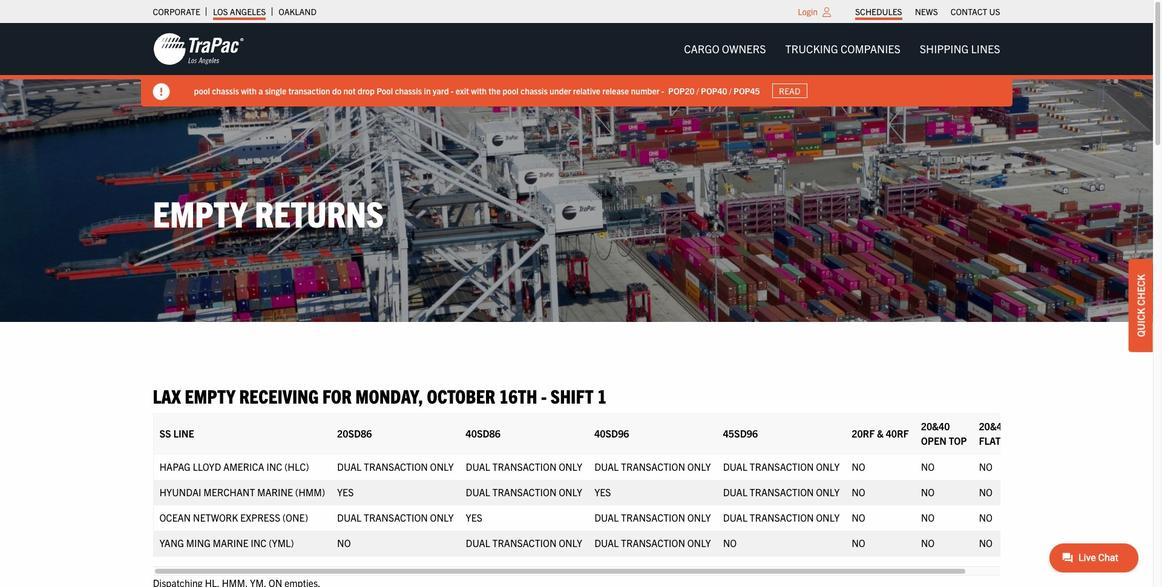 Task type: locate. For each thing, give the bounding box(es) containing it.
lines
[[972, 42, 1001, 56]]

20&40 inside '20&40 open top'
[[922, 420, 950, 432]]

inc left the (yml)
[[251, 537, 267, 549]]

do
[[332, 85, 342, 96]]

/ left pop45
[[730, 85, 732, 96]]

0 horizontal spatial marine
[[213, 537, 249, 549]]

pool
[[377, 85, 393, 96]]

1 horizontal spatial pool
[[503, 85, 519, 96]]

dual transaction only
[[337, 461, 454, 473], [466, 461, 583, 473], [595, 461, 711, 473], [723, 461, 840, 473], [466, 486, 583, 498], [723, 486, 840, 498], [337, 512, 454, 524], [595, 512, 711, 524], [723, 512, 840, 524], [466, 537, 583, 549], [595, 537, 711, 549]]

only
[[430, 461, 454, 473], [559, 461, 583, 473], [688, 461, 711, 473], [816, 461, 840, 473], [559, 486, 583, 498], [816, 486, 840, 498], [430, 512, 454, 524], [688, 512, 711, 524], [816, 512, 840, 524], [559, 537, 583, 549], [688, 537, 711, 549]]

2 horizontal spatial chassis
[[521, 85, 548, 96]]

- right 16th
[[541, 384, 547, 407]]

/
[[697, 85, 699, 96], [730, 85, 732, 96]]

empty returns
[[153, 190, 384, 235]]

with left a
[[241, 85, 257, 96]]

cargo
[[684, 42, 720, 56]]

20&40 open top
[[922, 420, 967, 447]]

20&40
[[922, 420, 950, 432], [979, 420, 1008, 432]]

1
[[598, 384, 607, 407]]

- left exit
[[451, 85, 454, 96]]

0 vertical spatial menu bar
[[849, 3, 1007, 20]]

shipping lines
[[920, 42, 1001, 56]]

cargo owners link
[[675, 37, 776, 61]]

1 20&40 from the left
[[922, 420, 950, 432]]

ocean network express (one)
[[160, 512, 308, 524]]

0 vertical spatial marine
[[257, 486, 293, 498]]

contact
[[951, 6, 988, 17]]

dual
[[337, 461, 362, 473], [466, 461, 490, 473], [595, 461, 619, 473], [723, 461, 748, 473], [466, 486, 490, 498], [723, 486, 748, 498], [337, 512, 362, 524], [595, 512, 619, 524], [723, 512, 748, 524], [466, 537, 490, 549], [595, 537, 619, 549]]

0 horizontal spatial /
[[697, 85, 699, 96]]

menu bar
[[849, 3, 1007, 20], [675, 37, 1010, 61]]

20&40 up flat
[[979, 420, 1008, 432]]

ss line
[[160, 428, 194, 440]]

pool chassis with a single transaction  do not drop pool chassis in yard -  exit with the pool chassis under relative release number -  pop20 / pop40 / pop45
[[194, 85, 760, 96]]

hapag lloyd america inc (hlc)
[[160, 461, 309, 473]]

1 horizontal spatial chassis
[[395, 85, 422, 96]]

chassis left in
[[395, 85, 422, 96]]

0 horizontal spatial chassis
[[212, 85, 239, 96]]

yes
[[337, 486, 354, 498], [595, 486, 611, 498], [466, 512, 483, 524]]

marine up express
[[257, 486, 293, 498]]

2 pool from the left
[[503, 85, 519, 96]]

shipping lines link
[[911, 37, 1010, 61]]

2 horizontal spatial yes
[[595, 486, 611, 498]]

-
[[451, 85, 454, 96], [662, 85, 665, 96], [541, 384, 547, 407]]

1 with from the left
[[241, 85, 257, 96]]

1 vertical spatial marine
[[213, 537, 249, 549]]

solid image
[[153, 84, 170, 101]]

corporate
[[153, 6, 200, 17]]

quick
[[1135, 308, 1148, 337]]

menu bar containing schedules
[[849, 3, 1007, 20]]

banner
[[0, 23, 1163, 107]]

chassis left under
[[521, 85, 548, 96]]

menu bar up shipping
[[849, 3, 1007, 20]]

menu bar containing cargo owners
[[675, 37, 1010, 61]]

owners
[[722, 42, 766, 56]]

0 horizontal spatial 20&40
[[922, 420, 950, 432]]

2 chassis from the left
[[395, 85, 422, 96]]

chassis
[[212, 85, 239, 96], [395, 85, 422, 96], [521, 85, 548, 96]]

for
[[323, 384, 352, 407]]

news
[[915, 6, 939, 17]]

20&40 for flat
[[979, 420, 1008, 432]]

1 horizontal spatial with
[[471, 85, 487, 96]]

(hmm)
[[295, 486, 325, 498]]

in
[[424, 85, 431, 96]]

pool right the at left top
[[503, 85, 519, 96]]

corporate link
[[153, 3, 200, 20]]

lax
[[153, 384, 181, 407]]

inc
[[267, 461, 282, 473], [251, 537, 267, 549]]

check
[[1135, 274, 1148, 306]]

1 horizontal spatial 20&40
[[979, 420, 1008, 432]]

cargo owners
[[684, 42, 766, 56]]

not
[[344, 85, 356, 96]]

light image
[[823, 7, 832, 17]]

pool right solid image
[[194, 85, 210, 96]]

16th
[[499, 384, 538, 407]]

0 horizontal spatial pool
[[194, 85, 210, 96]]

quick check link
[[1129, 259, 1154, 352]]

0 horizontal spatial with
[[241, 85, 257, 96]]

0 vertical spatial inc
[[267, 461, 282, 473]]

inc left (hlc)
[[267, 461, 282, 473]]

yard
[[433, 85, 449, 96]]

/ left pop40 on the right
[[697, 85, 699, 96]]

menu bar down light 'icon'
[[675, 37, 1010, 61]]

read link
[[772, 83, 808, 98]]

pop20
[[669, 85, 695, 96]]

2 20&40 from the left
[[979, 420, 1008, 432]]

pool
[[194, 85, 210, 96], [503, 85, 519, 96]]

flat
[[979, 435, 1001, 447]]

top
[[949, 435, 967, 447]]

with
[[241, 85, 257, 96], [471, 85, 487, 96]]

1 vertical spatial inc
[[251, 537, 267, 549]]

empty
[[153, 190, 248, 235]]

20&40 inside 20&40 flat rack
[[979, 420, 1008, 432]]

no
[[852, 461, 866, 473], [922, 461, 935, 473], [979, 461, 993, 473], [852, 486, 866, 498], [922, 486, 935, 498], [979, 486, 993, 498], [852, 512, 866, 524], [922, 512, 935, 524], [979, 512, 993, 524], [337, 537, 351, 549], [723, 537, 737, 549], [852, 537, 866, 549], [922, 537, 935, 549], [979, 537, 993, 549]]

0 horizontal spatial -
[[451, 85, 454, 96]]

20&40 up open
[[922, 420, 950, 432]]

companies
[[841, 42, 901, 56]]

hapag
[[160, 461, 191, 473]]

1 horizontal spatial /
[[730, 85, 732, 96]]

marine for merchant
[[257, 486, 293, 498]]

3 chassis from the left
[[521, 85, 548, 96]]

2 with from the left
[[471, 85, 487, 96]]

- right number
[[662, 85, 665, 96]]

2 / from the left
[[730, 85, 732, 96]]

lloyd
[[193, 461, 221, 473]]

login link
[[798, 6, 818, 17]]

1 horizontal spatial marine
[[257, 486, 293, 498]]

with left the at left top
[[471, 85, 487, 96]]

america
[[223, 461, 264, 473]]

release
[[603, 85, 629, 96]]

schedules
[[856, 6, 903, 17]]

trucking companies
[[786, 42, 901, 56]]

october
[[427, 384, 496, 407]]

marine down ocean network express (one)
[[213, 537, 249, 549]]

shift
[[551, 384, 594, 407]]

news link
[[915, 3, 939, 20]]

network
[[193, 512, 238, 524]]

hyundai
[[160, 486, 201, 498]]

transaction
[[364, 461, 428, 473], [493, 461, 557, 473], [621, 461, 686, 473], [750, 461, 814, 473], [493, 486, 557, 498], [750, 486, 814, 498], [364, 512, 428, 524], [621, 512, 686, 524], [750, 512, 814, 524], [493, 537, 557, 549], [621, 537, 686, 549]]

receiving
[[239, 384, 319, 407]]

line
[[173, 428, 194, 440]]

(one)
[[283, 512, 308, 524]]

40sd96
[[595, 428, 630, 440]]

ocean
[[160, 512, 191, 524]]

pop40
[[701, 85, 728, 96]]

1 horizontal spatial yes
[[466, 512, 483, 524]]

chassis left a
[[212, 85, 239, 96]]

returns
[[255, 190, 384, 235]]

1 vertical spatial menu bar
[[675, 37, 1010, 61]]



Task type: vqa. For each thing, say whether or not it's contained in the screenshot.


Task type: describe. For each thing, give the bounding box(es) containing it.
under
[[550, 85, 571, 96]]

20&40 for open
[[922, 420, 950, 432]]

monday,
[[356, 384, 423, 407]]

2 horizontal spatial -
[[662, 85, 665, 96]]

trucking
[[786, 42, 839, 56]]

merchant
[[204, 486, 255, 498]]

express
[[240, 512, 280, 524]]

20rf & 40rf
[[852, 428, 909, 440]]

los angeles
[[213, 6, 266, 17]]

(yml)
[[269, 537, 294, 549]]

40rf
[[886, 428, 909, 440]]

1 / from the left
[[697, 85, 699, 96]]

marine for ming
[[213, 537, 249, 549]]

oakland
[[279, 6, 317, 17]]

&
[[877, 428, 884, 440]]

los
[[213, 6, 228, 17]]

drop
[[358, 85, 375, 96]]

schedules link
[[856, 3, 903, 20]]

angeles
[[230, 6, 266, 17]]

pop45
[[734, 85, 760, 96]]

yang
[[160, 537, 184, 549]]

us
[[990, 6, 1001, 17]]

20sd86
[[337, 428, 372, 440]]

oakland link
[[279, 3, 317, 20]]

quick check
[[1135, 274, 1148, 337]]

20&40 flat rack
[[979, 420, 1029, 447]]

open
[[922, 435, 947, 447]]

contact us
[[951, 6, 1001, 17]]

45sd96
[[723, 428, 758, 440]]

1 pool from the left
[[194, 85, 210, 96]]

yang ming marine inc (yml)
[[160, 537, 294, 549]]

lax empty receiving           for monday, october 16th              - shift 1
[[153, 384, 607, 407]]

inc for (hlc)
[[267, 461, 282, 473]]

relative
[[573, 85, 601, 96]]

rack
[[1004, 435, 1029, 447]]

los angeles image
[[153, 32, 244, 66]]

login
[[798, 6, 818, 17]]

single
[[265, 85, 287, 96]]

los angeles link
[[213, 3, 266, 20]]

40sd86
[[466, 428, 501, 440]]

20rf
[[852, 428, 875, 440]]

contact us link
[[951, 3, 1001, 20]]

ming
[[186, 537, 211, 549]]

trucking companies link
[[776, 37, 911, 61]]

inc for (yml)
[[251, 537, 267, 549]]

1 chassis from the left
[[212, 85, 239, 96]]

hyundai merchant marine (hmm)
[[160, 486, 325, 498]]

(hlc)
[[285, 461, 309, 473]]

shipping
[[920, 42, 969, 56]]

read
[[779, 85, 801, 96]]

0 horizontal spatial yes
[[337, 486, 354, 498]]

number
[[631, 85, 660, 96]]

exit
[[456, 85, 469, 96]]

the
[[489, 85, 501, 96]]

transaction
[[289, 85, 330, 96]]

ss
[[160, 428, 171, 440]]

empty
[[185, 384, 236, 407]]

a
[[259, 85, 263, 96]]

1 horizontal spatial -
[[541, 384, 547, 407]]

banner containing cargo owners
[[0, 23, 1163, 107]]



